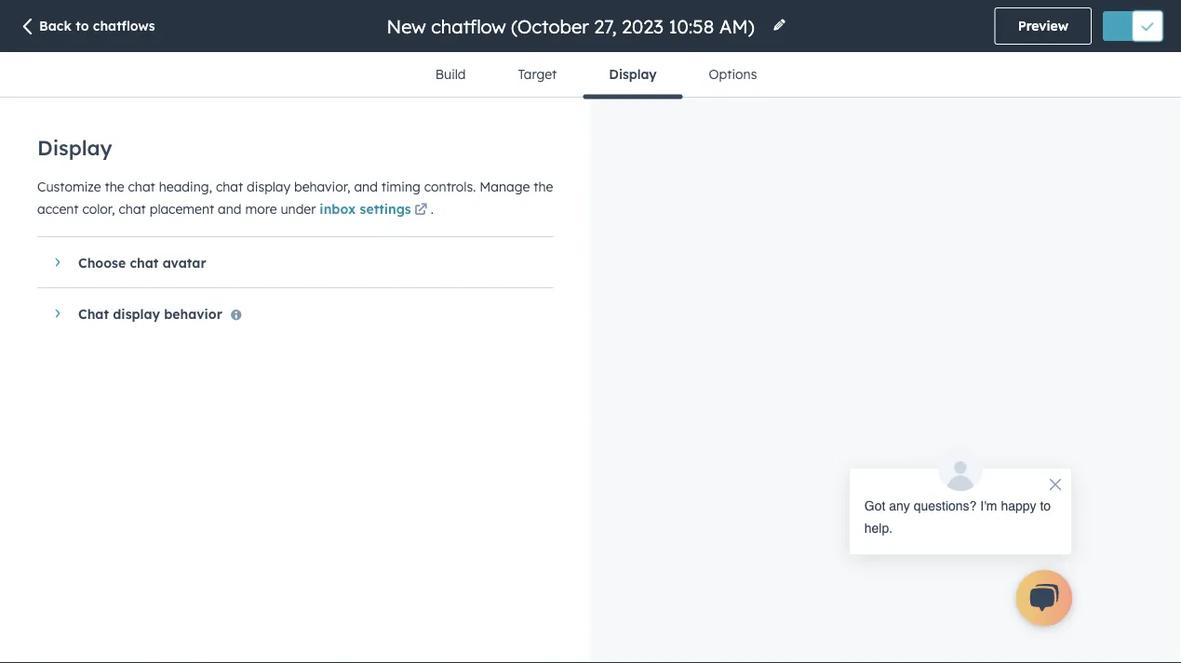 Task type: describe. For each thing, give the bounding box(es) containing it.
navigation containing build
[[409, 52, 783, 99]]

.
[[431, 201, 434, 217]]

display button
[[583, 52, 683, 99]]

inbox settings link
[[320, 199, 431, 222]]

happy
[[1001, 499, 1036, 514]]

questions?
[[914, 499, 977, 514]]

chat right 'color,'
[[119, 201, 146, 217]]

timing
[[381, 178, 421, 195]]

inbox
[[320, 201, 356, 217]]

preview
[[1018, 18, 1068, 34]]

got
[[864, 499, 885, 514]]

more
[[245, 201, 277, 217]]

target
[[518, 66, 557, 82]]

placement
[[150, 201, 214, 217]]

options button
[[683, 52, 783, 97]]

link opens in a new window image inside "inbox settings" link
[[414, 204, 427, 217]]

choose chat avatar
[[78, 254, 206, 271]]

target button
[[492, 52, 583, 97]]

preview button
[[995, 7, 1092, 45]]

build button
[[409, 52, 492, 97]]

to inside got any questions? i'm happy to help.
[[1040, 499, 1051, 514]]

help.
[[864, 521, 893, 536]]

accent
[[37, 201, 79, 217]]

to inside button
[[76, 18, 89, 34]]

display inside dropdown button
[[113, 305, 160, 322]]

back
[[39, 18, 72, 34]]

1 link opens in a new window image from the top
[[414, 199, 427, 222]]

choose chat avatar button
[[37, 237, 535, 288]]

build
[[435, 66, 466, 82]]

inbox settings
[[320, 201, 411, 217]]

display inside 'button'
[[609, 66, 657, 82]]



Task type: vqa. For each thing, say whether or not it's contained in the screenshot.
the Jacob Simon icon
no



Task type: locate. For each thing, give the bounding box(es) containing it.
any
[[889, 499, 910, 514]]

welcome message status
[[830, 447, 1072, 556]]

link opens in a new window image
[[414, 199, 427, 222], [414, 204, 427, 217]]

behavior,
[[294, 178, 350, 195]]

got any questions? i'm happy to help. status
[[864, 495, 1056, 540]]

1 the from the left
[[105, 178, 124, 195]]

caret image left chat
[[55, 308, 60, 319]]

display
[[609, 66, 657, 82], [37, 135, 112, 161]]

1 horizontal spatial display
[[247, 178, 290, 195]]

got any questions? i'm happy to help.
[[864, 499, 1051, 536]]

1 vertical spatial display
[[113, 305, 160, 322]]

back to chatflows
[[39, 18, 155, 34]]

2 the from the left
[[534, 178, 553, 195]]

to right happy
[[1040, 499, 1051, 514]]

and up the inbox settings
[[354, 178, 378, 195]]

caret image for chat display behavior dropdown button
[[55, 308, 60, 319]]

0 vertical spatial caret image
[[55, 257, 60, 268]]

caret image for choose chat avatar dropdown button at top left
[[55, 257, 60, 268]]

manage
[[480, 178, 530, 195]]

1 vertical spatial display
[[37, 135, 112, 161]]

0 vertical spatial display
[[247, 178, 290, 195]]

controls.
[[424, 178, 476, 195]]

caret image inside chat display behavior dropdown button
[[55, 308, 60, 319]]

i'm
[[980, 499, 997, 514]]

1 horizontal spatial the
[[534, 178, 553, 195]]

display up more
[[247, 178, 290, 195]]

chat right heading,
[[216, 178, 243, 195]]

choose
[[78, 254, 126, 271]]

the right manage
[[534, 178, 553, 195]]

chat inside dropdown button
[[130, 254, 159, 271]]

0 vertical spatial to
[[76, 18, 89, 34]]

1 horizontal spatial to
[[1040, 499, 1051, 514]]

0 horizontal spatial the
[[105, 178, 124, 195]]

None field
[[385, 13, 761, 39]]

1 caret image from the top
[[55, 257, 60, 268]]

chat left 'avatar'
[[130, 254, 159, 271]]

caret image
[[55, 257, 60, 268], [55, 308, 60, 319]]

display
[[247, 178, 290, 195], [113, 305, 160, 322]]

to right back
[[76, 18, 89, 34]]

the
[[105, 178, 124, 195], [534, 178, 553, 195]]

chat
[[78, 305, 109, 322]]

customize the chat heading, chat display behavior, and timing controls. manage the accent color, chat placement and more under
[[37, 178, 553, 217]]

0 horizontal spatial display
[[113, 305, 160, 322]]

0 vertical spatial and
[[354, 178, 378, 195]]

1 vertical spatial caret image
[[55, 308, 60, 319]]

chat display behavior button
[[37, 289, 535, 339]]

to
[[76, 18, 89, 34], [1040, 499, 1051, 514]]

heading,
[[159, 178, 212, 195]]

1 horizontal spatial display
[[609, 66, 657, 82]]

customize
[[37, 178, 101, 195]]

behavior
[[164, 305, 222, 322]]

chat
[[128, 178, 155, 195], [216, 178, 243, 195], [119, 201, 146, 217], [130, 254, 159, 271]]

1 vertical spatial and
[[218, 201, 242, 217]]

got any questions? i'm happy to help. button
[[849, 447, 1072, 556]]

settings
[[360, 201, 411, 217]]

chat left heading,
[[128, 178, 155, 195]]

avatar
[[163, 254, 206, 271]]

the up 'color,'
[[105, 178, 124, 195]]

display inside customize the chat heading, chat display behavior, and timing controls. manage the accent color, chat placement and more under
[[247, 178, 290, 195]]

color,
[[82, 201, 115, 217]]

0 vertical spatial display
[[609, 66, 657, 82]]

0 horizontal spatial and
[[218, 201, 242, 217]]

caret image inside choose chat avatar dropdown button
[[55, 257, 60, 268]]

2 link opens in a new window image from the top
[[414, 204, 427, 217]]

options
[[709, 66, 757, 82]]

1 vertical spatial to
[[1040, 499, 1051, 514]]

under
[[281, 201, 316, 217]]

navigation
[[409, 52, 783, 99]]

and left more
[[218, 201, 242, 217]]

and
[[354, 178, 378, 195], [218, 201, 242, 217]]

chat display behavior
[[78, 305, 222, 322]]

display right chat
[[113, 305, 160, 322]]

0 horizontal spatial to
[[76, 18, 89, 34]]

2 caret image from the top
[[55, 308, 60, 319]]

caret image left choose at the top left of page
[[55, 257, 60, 268]]

0 horizontal spatial display
[[37, 135, 112, 161]]

1 horizontal spatial and
[[354, 178, 378, 195]]

back to chatflows button
[[19, 17, 155, 38]]

chatflows
[[93, 18, 155, 34]]



